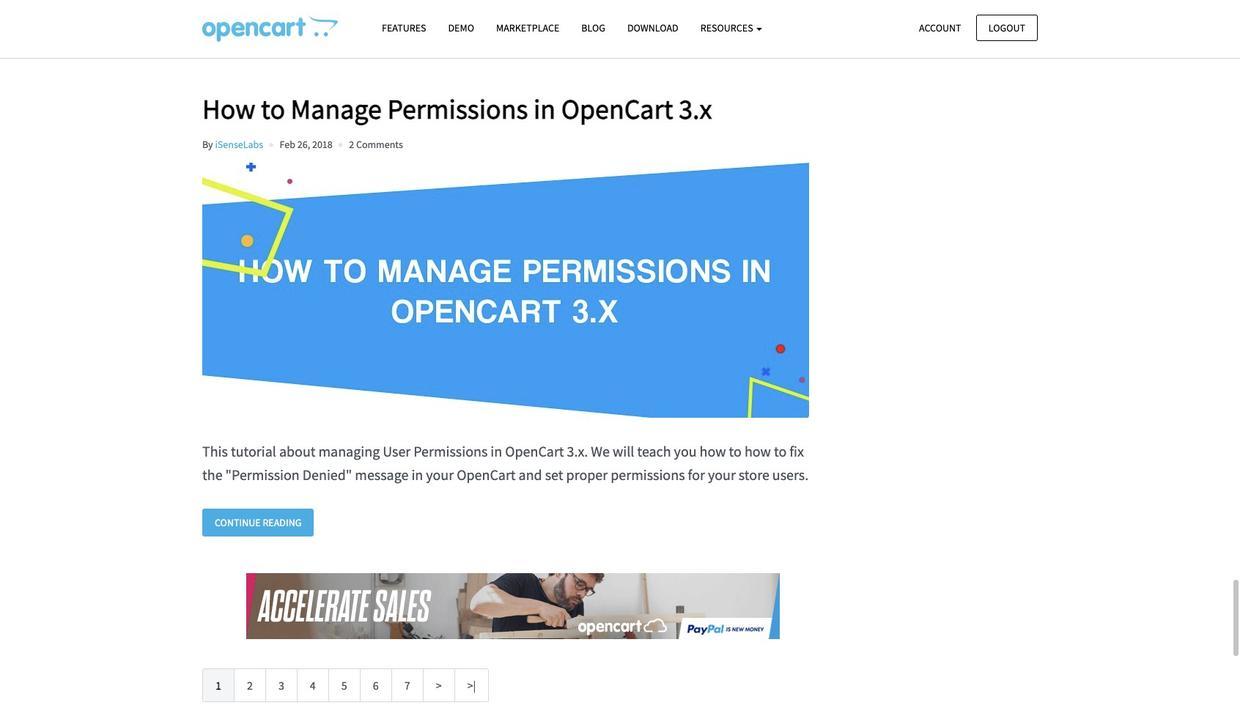 Task type: vqa. For each thing, say whether or not it's contained in the screenshot.
Shipping Methods link
no



Task type: locate. For each thing, give the bounding box(es) containing it.
blog link
[[571, 15, 617, 41]]

2 left the 'comments' at the top of page
[[349, 138, 354, 151]]

0 vertical spatial opencart
[[561, 91, 673, 126]]

0 vertical spatial 2
[[349, 138, 354, 151]]

features
[[382, 21, 426, 34]]

continue
[[215, 516, 261, 529]]

how right "you"
[[700, 442, 726, 460]]

your right 'message'
[[426, 465, 454, 484]]

7
[[404, 678, 410, 693]]

1 vertical spatial permissions
[[414, 442, 488, 460]]

how to manage permissions in opencart 3.x
[[202, 91, 712, 126]]

in
[[534, 91, 556, 126], [491, 442, 502, 460], [412, 465, 423, 484]]

>|
[[467, 678, 476, 693]]

3.x
[[679, 91, 712, 126]]

this
[[202, 442, 228, 460]]

by isenselabs
[[202, 138, 263, 151]]

0 horizontal spatial in
[[412, 465, 423, 484]]

1 horizontal spatial in
[[491, 442, 502, 460]]

how up store
[[745, 442, 771, 460]]

2 horizontal spatial in
[[534, 91, 556, 126]]

2 horizontal spatial to
[[774, 442, 787, 460]]

0 horizontal spatial your
[[426, 465, 454, 484]]

0 horizontal spatial how
[[700, 442, 726, 460]]

features link
[[371, 15, 437, 41]]

2 your from the left
[[708, 465, 736, 484]]

2 right 1
[[247, 678, 253, 693]]

1 horizontal spatial 2
[[349, 138, 354, 151]]

to up store
[[729, 442, 742, 460]]

1 vertical spatial 2
[[247, 678, 253, 693]]

how to manage permissions in opencart 3.x image
[[202, 163, 809, 418]]

1
[[216, 678, 221, 693]]

0 horizontal spatial 2
[[247, 678, 253, 693]]

0 vertical spatial in
[[534, 91, 556, 126]]

to up feb
[[261, 91, 285, 126]]

opencart - blog image
[[202, 15, 338, 42]]

to
[[261, 91, 285, 126], [729, 442, 742, 460], [774, 442, 787, 460]]

0 horizontal spatial to
[[261, 91, 285, 126]]

demo
[[448, 21, 474, 34]]

2 link
[[234, 669, 266, 702]]

1 horizontal spatial to
[[729, 442, 742, 460]]

to left fix
[[774, 442, 787, 460]]

4
[[310, 678, 316, 693]]

2 for 2
[[247, 678, 253, 693]]

6
[[373, 678, 379, 693]]

how
[[700, 442, 726, 460], [745, 442, 771, 460]]

6 link
[[360, 669, 392, 702]]

isenselabs link
[[215, 138, 263, 151]]

fix
[[790, 442, 804, 460]]

demo link
[[437, 15, 485, 41]]

7 link
[[391, 669, 424, 702]]

continue reading link
[[202, 509, 314, 537]]

opencart
[[561, 91, 673, 126], [505, 442, 564, 460], [457, 465, 516, 484]]

marketplace link
[[485, 15, 571, 41]]

download
[[628, 21, 679, 34]]

teach
[[637, 442, 671, 460]]

3 link
[[265, 669, 298, 702]]

manage
[[291, 91, 382, 126]]

3.x.
[[567, 442, 588, 460]]

2
[[349, 138, 354, 151], [247, 678, 253, 693]]

permissions
[[387, 91, 528, 126], [414, 442, 488, 460]]

2018
[[312, 138, 333, 151]]

1 horizontal spatial your
[[708, 465, 736, 484]]

1 how from the left
[[700, 442, 726, 460]]

1 your from the left
[[426, 465, 454, 484]]

4 link
[[297, 669, 329, 702]]

1 horizontal spatial how
[[745, 442, 771, 460]]

feb
[[280, 138, 295, 151]]

denied"
[[303, 465, 352, 484]]

by
[[202, 138, 213, 151]]

3
[[279, 678, 284, 693]]

your right for
[[708, 465, 736, 484]]

account link
[[907, 14, 974, 41]]

we
[[591, 442, 610, 460]]

your
[[426, 465, 454, 484], [708, 465, 736, 484]]

26,
[[297, 138, 310, 151]]

>
[[436, 678, 442, 693]]



Task type: describe. For each thing, give the bounding box(es) containing it.
resources
[[701, 21, 755, 34]]

message
[[355, 465, 409, 484]]

1 vertical spatial opencart
[[505, 442, 564, 460]]

feb 26, 2018
[[280, 138, 333, 151]]

2 vertical spatial in
[[412, 465, 423, 484]]

> link
[[423, 669, 455, 702]]

tutorial
[[231, 442, 276, 460]]

the
[[202, 465, 223, 484]]

permissions
[[611, 465, 685, 484]]

1 vertical spatial in
[[491, 442, 502, 460]]

2 for 2 comments
[[349, 138, 354, 151]]

resources link
[[690, 15, 774, 41]]

>| link
[[454, 669, 489, 702]]

marketplace
[[496, 21, 560, 34]]

isenselabs
[[215, 138, 263, 151]]

"permission
[[225, 465, 300, 484]]

you
[[674, 442, 697, 460]]

continue reading
[[215, 516, 302, 529]]

2 vertical spatial opencart
[[457, 465, 516, 484]]

reading
[[263, 516, 302, 529]]

will
[[613, 442, 634, 460]]

permissions inside this tutorial about managing user permissions in opencart 3.x. we will teach you how to how to fix the "permission denied" message in your opencart and set proper permissions for your store users.
[[414, 442, 488, 460]]

0 vertical spatial permissions
[[387, 91, 528, 126]]

about
[[279, 442, 316, 460]]

5
[[341, 678, 347, 693]]

user
[[383, 442, 411, 460]]

comments
[[356, 138, 403, 151]]

2 comments
[[349, 138, 403, 151]]

this tutorial about managing user permissions in opencart 3.x. we will teach you how to how to fix the "permission denied" message in your opencart and set proper permissions for your store users.
[[202, 442, 812, 484]]

5 link
[[328, 669, 361, 702]]

managing
[[319, 442, 380, 460]]

logout link
[[976, 14, 1038, 41]]

and
[[519, 465, 542, 484]]

download link
[[617, 15, 690, 41]]

set
[[545, 465, 563, 484]]

how to manage permissions in opencart 3.x link
[[202, 91, 824, 126]]

for
[[688, 465, 705, 484]]

users.
[[773, 465, 809, 484]]

logout
[[989, 21, 1026, 34]]

proper
[[566, 465, 608, 484]]

2 how from the left
[[745, 442, 771, 460]]

how
[[202, 91, 256, 126]]

store
[[739, 465, 770, 484]]

blog
[[582, 21, 606, 34]]

account
[[919, 21, 962, 34]]



